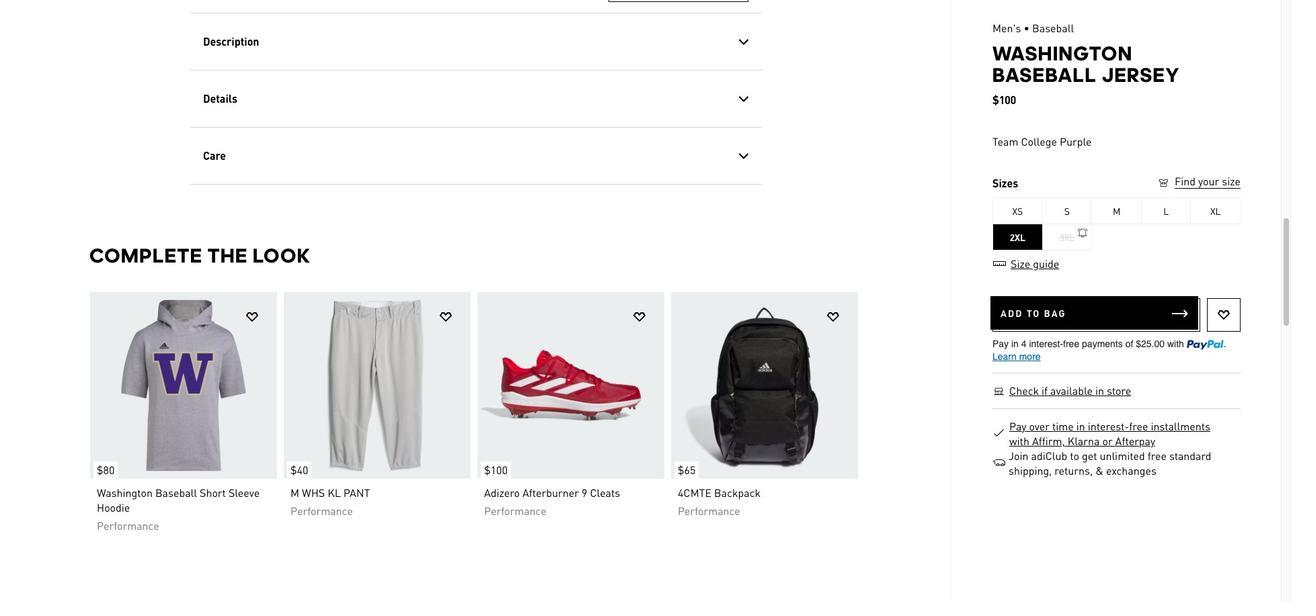 Task type: vqa. For each thing, say whether or not it's contained in the screenshot.
"x" to the left
no



Task type: describe. For each thing, give the bounding box(es) containing it.
join adiclub to get unlimited free standard shipping, returns, & exchanges
[[1009, 449, 1212, 478]]

find your size button
[[1158, 174, 1241, 191]]

size guide link
[[993, 257, 1060, 271]]

details
[[203, 91, 237, 106]]

pant
[[343, 486, 370, 500]]

m for m
[[1113, 205, 1121, 217]]

$65 link
[[671, 293, 858, 480]]

to
[[1027, 307, 1041, 319]]

find your size
[[1175, 174, 1241, 188]]

cleats
[[590, 486, 620, 500]]

l button
[[1142, 198, 1191, 225]]

pay over time in interest-free installments with affirm, klarna or afterpay link
[[1009, 420, 1232, 449]]

washington baseball short sleeve hoodie performance
[[97, 486, 259, 533]]

exchanges
[[1106, 464, 1157, 478]]

adizero afterburner 9 cleats performance
[[484, 486, 620, 519]]

$100 inside list
[[484, 463, 507, 478]]

sizes
[[993, 176, 1019, 190]]

description button
[[190, 13, 762, 70]]

0 vertical spatial baseball
[[1032, 21, 1074, 35]]

baseball inside the washington baseball short sleeve hoodie performance
[[155, 486, 197, 500]]

4cmte
[[678, 486, 711, 500]]

afterpay
[[1116, 435, 1156, 449]]

standard
[[1170, 449, 1212, 463]]

available
[[1051, 384, 1093, 398]]

with
[[1010, 435, 1030, 449]]

sleeve
[[228, 486, 259, 500]]

pay over time in interest-free installments with affirm, klarna or afterpay
[[1010, 420, 1211, 449]]

jersey
[[1102, 63, 1180, 87]]

3xl
[[1060, 231, 1075, 243]]

washington inside men's • baseball washington baseball jersey $100
[[993, 42, 1133, 65]]

installments
[[1151, 420, 1211, 434]]

check if available in store button
[[1009, 384, 1132, 399]]

join
[[1009, 449, 1029, 463]]

your
[[1199, 174, 1220, 188]]

s button
[[1043, 198, 1092, 225]]

adizero
[[484, 486, 520, 500]]

l
[[1164, 205, 1169, 217]]

size
[[1011, 257, 1031, 271]]

•
[[1024, 21, 1030, 35]]

backpack
[[714, 486, 760, 500]]

or
[[1103, 435, 1113, 449]]

look
[[253, 244, 310, 268]]

add to bag button
[[991, 297, 1199, 330]]

pay
[[1010, 420, 1027, 434]]

check if available in store
[[1010, 384, 1131, 398]]

xs button
[[993, 198, 1043, 225]]

m whs kl pant image
[[284, 293, 471, 480]]

over
[[1029, 420, 1050, 434]]

team
[[993, 135, 1019, 149]]

arrow right long image
[[838, 376, 854, 392]]

men's
[[993, 21, 1021, 35]]

guide
[[1033, 257, 1060, 271]]

2xl button
[[993, 224, 1043, 251]]

returns,
[[1055, 464, 1093, 478]]

to
[[1070, 449, 1080, 463]]

unlimited
[[1100, 449, 1145, 463]]

performance inside the washington baseball short sleeve hoodie performance
[[97, 519, 159, 533]]

if
[[1042, 384, 1048, 398]]

purple
[[1060, 135, 1092, 149]]

washington baseball short sleeve hoodie image
[[90, 293, 277, 480]]

get
[[1082, 449, 1097, 463]]

s
[[1065, 205, 1070, 217]]

shipping,
[[1009, 464, 1052, 478]]

xl
[[1211, 205, 1221, 217]]

adiclub
[[1031, 449, 1068, 463]]



Task type: locate. For each thing, give the bounding box(es) containing it.
care button
[[190, 128, 762, 184]]

$80
[[97, 463, 114, 478]]

3xl button
[[1043, 224, 1092, 251]]

xl button
[[1191, 198, 1241, 225]]

free for unlimited
[[1148, 449, 1167, 463]]

check
[[1010, 384, 1039, 398]]

$80 link
[[90, 293, 277, 480]]

washington inside the washington baseball short sleeve hoodie performance
[[97, 486, 152, 500]]

free down afterpay
[[1148, 449, 1167, 463]]

in up klarna
[[1077, 420, 1085, 434]]

performance down adizero
[[484, 504, 546, 519]]

$100
[[993, 93, 1017, 107], [484, 463, 507, 478]]

m whs kl pant performance
[[290, 486, 370, 519]]

find
[[1175, 174, 1196, 188]]

list containing $80
[[89, 292, 863, 545]]

$65
[[678, 463, 695, 478]]

0 horizontal spatial m
[[290, 486, 299, 500]]

college
[[1021, 135, 1057, 149]]

2xl
[[1010, 231, 1026, 243]]

complete
[[89, 244, 202, 268]]

size guide
[[1011, 257, 1060, 271]]

kl
[[327, 486, 341, 500]]

performance down hoodie
[[97, 519, 159, 533]]

list
[[89, 292, 863, 545]]

1 vertical spatial free
[[1148, 449, 1167, 463]]

the
[[207, 244, 248, 268]]

details button
[[190, 71, 762, 127]]

performance
[[290, 504, 353, 519], [484, 504, 546, 519], [678, 504, 740, 519], [97, 519, 159, 533]]

store
[[1107, 384, 1131, 398]]

size
[[1222, 174, 1241, 188]]

hoodie
[[97, 501, 130, 515]]

klarna
[[1068, 435, 1100, 449]]

free inside the join adiclub to get unlimited free standard shipping, returns, & exchanges
[[1148, 449, 1167, 463]]

0 vertical spatial free
[[1129, 420, 1148, 434]]

$40
[[290, 463, 308, 478]]

m right s button
[[1113, 205, 1121, 217]]

performance down 4cmte
[[678, 504, 740, 519]]

free for interest-
[[1129, 420, 1148, 434]]

1 vertical spatial baseball
[[993, 63, 1097, 87]]

performance inside adizero afterburner 9 cleats performance
[[484, 504, 546, 519]]

free up afterpay
[[1129, 420, 1148, 434]]

in for store
[[1096, 384, 1104, 398]]

1 vertical spatial m
[[290, 486, 299, 500]]

find your size image
[[1158, 177, 1170, 190]]

0 vertical spatial washington
[[993, 42, 1133, 65]]

m for m whs kl pant performance
[[290, 486, 299, 500]]

washington down • on the top right of the page
[[993, 42, 1133, 65]]

interest-
[[1088, 420, 1129, 434]]

free inside pay over time in interest-free installments with affirm, klarna or afterpay
[[1129, 420, 1148, 434]]

affirm,
[[1032, 435, 1065, 449]]

$40 link
[[284, 293, 471, 480]]

add to bag
[[1001, 307, 1067, 319]]

performance down whs on the bottom left of the page
[[290, 504, 353, 519]]

adizero afterburner 9 cleats image
[[477, 293, 664, 480]]

in left store
[[1096, 384, 1104, 398]]

0 horizontal spatial in
[[1077, 420, 1085, 434]]

bag
[[1044, 307, 1067, 319]]

add
[[1001, 307, 1023, 319]]

0 horizontal spatial $100
[[484, 463, 507, 478]]

washington
[[993, 42, 1133, 65], [97, 486, 152, 500]]

team college purple
[[993, 135, 1092, 149]]

1 vertical spatial in
[[1077, 420, 1085, 434]]

xs
[[1013, 205, 1023, 217]]

0 vertical spatial m
[[1113, 205, 1121, 217]]

m inside m button
[[1113, 205, 1121, 217]]

time
[[1053, 420, 1074, 434]]

free
[[1129, 420, 1148, 434], [1148, 449, 1167, 463]]

m left whs on the bottom left of the page
[[290, 486, 299, 500]]

m button
[[1092, 198, 1142, 225]]

m
[[1113, 205, 1121, 217], [290, 486, 299, 500]]

0 vertical spatial in
[[1096, 384, 1104, 398]]

0 vertical spatial $100
[[993, 93, 1017, 107]]

short
[[199, 486, 226, 500]]

performance inside m whs kl pant performance
[[290, 504, 353, 519]]

in for interest-
[[1077, 420, 1085, 434]]

in
[[1096, 384, 1104, 398], [1077, 420, 1085, 434]]

0 horizontal spatial washington
[[97, 486, 152, 500]]

complete the look
[[89, 244, 310, 268]]

$100 link
[[477, 293, 664, 480]]

baseball left 'short'
[[155, 486, 197, 500]]

1 vertical spatial washington
[[97, 486, 152, 500]]

whs
[[302, 486, 325, 500]]

arrow right long button
[[829, 368, 863, 401]]

care
[[203, 149, 226, 163]]

1 horizontal spatial washington
[[993, 42, 1133, 65]]

performance inside '4cmte backpack performance'
[[678, 504, 740, 519]]

4cmte backpack image
[[671, 293, 858, 480]]

baseball
[[1032, 21, 1074, 35], [993, 63, 1097, 87], [155, 486, 197, 500]]

&
[[1096, 464, 1104, 478]]

$100 up team
[[993, 93, 1017, 107]]

4cmte backpack performance
[[678, 486, 760, 519]]

$100 inside men's • baseball washington baseball jersey $100
[[993, 93, 1017, 107]]

washington up hoodie
[[97, 486, 152, 500]]

$100 up adizero
[[484, 463, 507, 478]]

description
[[203, 34, 259, 48]]

baseball right • on the top right of the page
[[1032, 21, 1074, 35]]

1 horizontal spatial $100
[[993, 93, 1017, 107]]

1 horizontal spatial m
[[1113, 205, 1121, 217]]

1 vertical spatial $100
[[484, 463, 507, 478]]

m inside m whs kl pant performance
[[290, 486, 299, 500]]

men's • baseball washington baseball jersey $100
[[993, 21, 1180, 107]]

afterburner
[[522, 486, 579, 500]]

2 vertical spatial baseball
[[155, 486, 197, 500]]

1 horizontal spatial in
[[1096, 384, 1104, 398]]

9
[[581, 486, 587, 500]]

baseball down • on the top right of the page
[[993, 63, 1097, 87]]

in inside pay over time in interest-free installments with affirm, klarna or afterpay
[[1077, 420, 1085, 434]]

in inside button
[[1096, 384, 1104, 398]]



